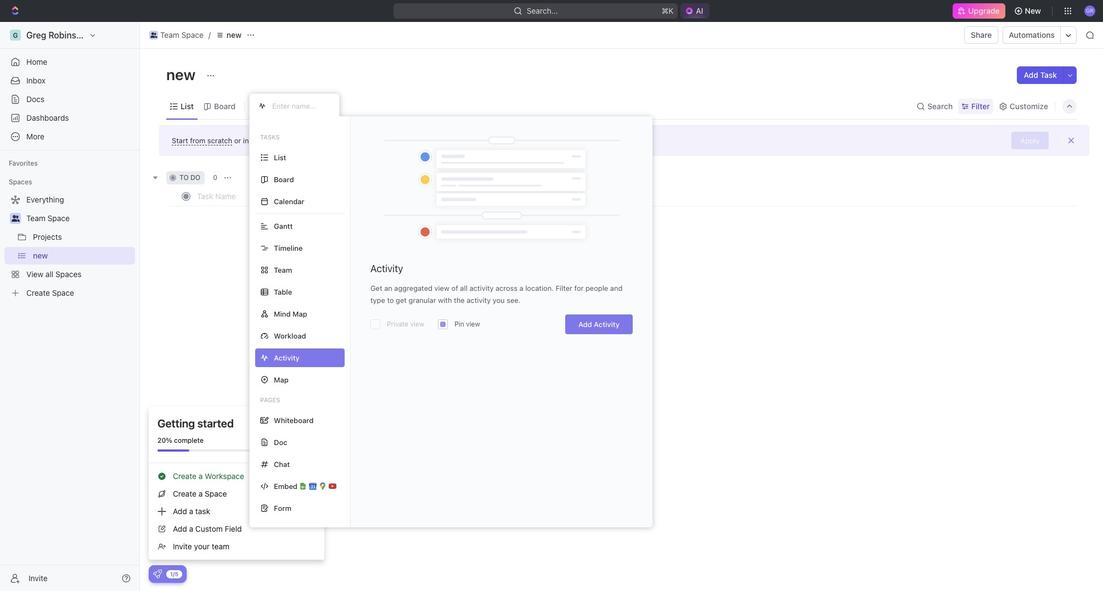 Task type: locate. For each thing, give the bounding box(es) containing it.
0 horizontal spatial space
[[48, 214, 70, 223]]

1 vertical spatial invite
[[29, 573, 48, 583]]

20%
[[158, 436, 172, 445]]

across
[[496, 284, 518, 293]]

1 horizontal spatial new
[[227, 30, 242, 40]]

a up create a space
[[199, 472, 203, 481]]

1 create from the top
[[173, 472, 197, 481]]

1 horizontal spatial team space link
[[147, 29, 206, 42]]

0 vertical spatial activity
[[371, 263, 403, 274]]

1 vertical spatial team space link
[[26, 210, 133, 227]]

pin view
[[455, 320, 480, 328]]

space
[[181, 30, 204, 40], [48, 214, 70, 223], [205, 489, 227, 498]]

add
[[1024, 70, 1039, 80], [579, 320, 592, 329], [173, 507, 187, 516], [173, 524, 187, 534]]

map right the mind
[[293, 309, 307, 318]]

0 horizontal spatial invite
[[29, 573, 48, 583]]

calendar
[[274, 197, 305, 206]]

docs link
[[4, 91, 135, 108]]

onboarding checklist button element
[[153, 570, 162, 579]]

0 horizontal spatial map
[[274, 375, 289, 384]]

space right user group image
[[48, 214, 70, 223]]

1/5
[[170, 571, 178, 577]]

sidebar navigation
[[0, 22, 140, 591]]

0 vertical spatial invite
[[173, 542, 192, 551]]

1 vertical spatial to
[[387, 296, 394, 305]]

spaces
[[9, 178, 32, 186]]

0 vertical spatial create
[[173, 472, 197, 481]]

onboarding checklist button image
[[153, 570, 162, 579]]

team space
[[160, 30, 204, 40], [26, 214, 70, 223]]

private view
[[387, 320, 424, 328]]

scratch
[[207, 136, 232, 145]]

for
[[575, 284, 584, 293]]

automations button
[[1004, 27, 1061, 43]]

1 horizontal spatial invite
[[173, 542, 192, 551]]

getting
[[158, 417, 195, 430]]

new right /
[[227, 30, 242, 40]]

view
[[264, 101, 281, 111]]

a down add a task
[[189, 524, 193, 534]]

2 create from the top
[[173, 489, 197, 498]]

create a space
[[173, 489, 227, 498]]

0 horizontal spatial list
[[181, 101, 194, 111]]

1 vertical spatial board
[[274, 175, 294, 184]]

task
[[1041, 70, 1057, 80]]

1 horizontal spatial list
[[274, 153, 286, 162]]

or
[[234, 136, 241, 145]]

1 vertical spatial team space
[[26, 214, 70, 223]]

team
[[212, 542, 230, 551]]

create up create a space
[[173, 472, 197, 481]]

1 vertical spatial space
[[48, 214, 70, 223]]

0 vertical spatial team space
[[160, 30, 204, 40]]

0 horizontal spatial team space
[[26, 214, 70, 223]]

to
[[180, 173, 189, 182], [387, 296, 394, 305]]

a for workspace
[[199, 472, 203, 481]]

board up calendar
[[274, 175, 294, 184]]

whiteboard
[[274, 416, 314, 425]]

team space left /
[[160, 30, 204, 40]]

new button
[[1010, 2, 1048, 20]]

team space right user group image
[[26, 214, 70, 223]]

view button
[[249, 99, 285, 114]]

new
[[1025, 6, 1041, 15]]

activity down all
[[467, 296, 491, 305]]

private
[[387, 320, 409, 328]]

⌘k
[[662, 6, 674, 15]]

team
[[160, 30, 179, 40], [26, 214, 45, 223], [274, 265, 292, 274]]

add task
[[1024, 70, 1057, 80]]

automations
[[1009, 30, 1055, 40]]

a up "task" on the bottom of the page
[[199, 489, 203, 498]]

new
[[227, 30, 242, 40], [166, 65, 199, 83]]

view right the pin
[[466, 320, 480, 328]]

new up list link
[[166, 65, 199, 83]]

view inside get an aggregated view of all activity across a location. filter for people and type to get granular with the activity you see.
[[435, 284, 450, 293]]

view
[[435, 284, 450, 293], [410, 320, 424, 328], [466, 320, 480, 328]]

0 horizontal spatial view
[[410, 320, 424, 328]]

team right user group icon on the top
[[160, 30, 179, 40]]

add left task
[[1024, 70, 1039, 80]]

activity right all
[[470, 284, 494, 293]]

1 horizontal spatial board
[[274, 175, 294, 184]]

view for pin view
[[466, 320, 480, 328]]

1 vertical spatial new
[[166, 65, 199, 83]]

invite for invite
[[29, 573, 48, 583]]

a left "task" on the bottom of the page
[[189, 507, 193, 516]]

0 vertical spatial map
[[293, 309, 307, 318]]

0 horizontal spatial to
[[180, 173, 189, 182]]

task
[[195, 507, 210, 516]]

user group image
[[11, 215, 19, 222]]

to left do
[[180, 173, 189, 182]]

chat
[[274, 460, 290, 469]]

invite inside the sidebar navigation
[[29, 573, 48, 583]]

1 horizontal spatial team space
[[160, 30, 204, 40]]

favorites
[[9, 159, 38, 167]]

map up pages
[[274, 375, 289, 384]]

inbox link
[[4, 72, 135, 89]]

board
[[214, 101, 236, 111], [274, 175, 294, 184]]

to left get
[[387, 296, 394, 305]]

get an aggregated view of all activity across a location. filter for people and type to get granular with the activity you see.
[[371, 284, 623, 305]]

upgrade
[[969, 6, 1000, 15]]

1 vertical spatial team
[[26, 214, 45, 223]]

1 horizontal spatial activity
[[594, 320, 620, 329]]

view right private
[[410, 320, 424, 328]]

workload
[[274, 331, 306, 340]]

add for add task
[[1024, 70, 1039, 80]]

view up with
[[435, 284, 450, 293]]

create for create a space
[[173, 489, 197, 498]]

2 vertical spatial team
[[274, 265, 292, 274]]

1 horizontal spatial view
[[435, 284, 450, 293]]

team space link
[[147, 29, 206, 42], [26, 210, 133, 227]]

0 horizontal spatial new
[[166, 65, 199, 83]]

space left /
[[181, 30, 204, 40]]

list up the start
[[181, 101, 194, 111]]

field
[[225, 524, 242, 534]]

user group image
[[150, 32, 157, 38]]

add inside button
[[1024, 70, 1039, 80]]

activity down and
[[594, 320, 620, 329]]

pages
[[260, 396, 280, 403]]

share button
[[965, 26, 999, 44]]

invite
[[173, 542, 192, 551], [29, 573, 48, 583]]

map
[[293, 309, 307, 318], [274, 375, 289, 384]]

location.
[[525, 284, 554, 293]]

a inside get an aggregated view of all activity across a location. filter for people and type to get granular with the activity you see.
[[520, 284, 524, 293]]

team up table
[[274, 265, 292, 274]]

activity up an
[[371, 263, 403, 274]]

1 vertical spatial activity
[[594, 320, 620, 329]]

docs
[[26, 94, 44, 104]]

a
[[520, 284, 524, 293], [199, 472, 203, 481], [199, 489, 203, 498], [189, 507, 193, 516], [189, 524, 193, 534]]

a up "see."
[[520, 284, 524, 293]]

customize button
[[996, 99, 1052, 114]]

create up add a task
[[173, 489, 197, 498]]

0 vertical spatial list
[[181, 101, 194, 111]]

team right user group image
[[26, 214, 45, 223]]

dashboards
[[26, 113, 69, 122]]

customize
[[1010, 101, 1049, 111]]

0 horizontal spatial board
[[214, 101, 236, 111]]

space down "create a workspace"
[[205, 489, 227, 498]]

1 horizontal spatial map
[[293, 309, 307, 318]]

0
[[213, 173, 217, 182]]

aggregated
[[394, 284, 433, 293]]

view for private view
[[410, 320, 424, 328]]

add down for
[[579, 320, 592, 329]]

0 vertical spatial team
[[160, 30, 179, 40]]

0 vertical spatial activity
[[470, 284, 494, 293]]

2 horizontal spatial space
[[205, 489, 227, 498]]

list down tasks
[[274, 153, 286, 162]]

1 vertical spatial list
[[274, 153, 286, 162]]

1 vertical spatial create
[[173, 489, 197, 498]]

1 horizontal spatial space
[[181, 30, 204, 40]]

list
[[181, 101, 194, 111], [274, 153, 286, 162]]

2 horizontal spatial view
[[466, 320, 480, 328]]

0 horizontal spatial team
[[26, 214, 45, 223]]

add for add a task
[[173, 507, 187, 516]]

add left "task" on the bottom of the page
[[173, 507, 187, 516]]

of
[[452, 284, 458, 293]]

close image
[[307, 420, 315, 428]]

0 vertical spatial space
[[181, 30, 204, 40]]

1 horizontal spatial to
[[387, 296, 394, 305]]

board up scratch
[[214, 101, 236, 111]]

activity
[[470, 284, 494, 293], [467, 296, 491, 305]]

1 horizontal spatial team
[[160, 30, 179, 40]]

list link
[[178, 99, 194, 114]]

custom
[[195, 524, 223, 534]]

the
[[454, 296, 465, 305]]

0 vertical spatial new
[[227, 30, 242, 40]]

add down add a task
[[173, 524, 187, 534]]



Task type: vqa. For each thing, say whether or not it's contained in the screenshot.
drumstick bite image at the bottom
no



Task type: describe. For each thing, give the bounding box(es) containing it.
search...
[[527, 6, 558, 15]]

form
[[274, 504, 292, 512]]

Task Name text field
[[197, 187, 518, 205]]

favorites button
[[4, 157, 42, 170]]

started
[[198, 417, 234, 430]]

team space inside the sidebar navigation
[[26, 214, 70, 223]]

2 vertical spatial space
[[205, 489, 227, 498]]

/
[[209, 30, 211, 40]]

0 horizontal spatial team space link
[[26, 210, 133, 227]]

Enter name... field
[[271, 101, 330, 111]]

a for space
[[199, 489, 203, 498]]

new link
[[213, 29, 244, 42]]

board link
[[212, 99, 236, 114]]

20% complete
[[158, 436, 204, 445]]

share
[[971, 30, 992, 40]]

0 vertical spatial to
[[180, 173, 189, 182]]

get
[[371, 284, 382, 293]]

add for add a custom field
[[173, 524, 187, 534]]

start
[[172, 136, 188, 145]]

a for custom
[[189, 524, 193, 534]]

create for create a workspace
[[173, 472, 197, 481]]

filter
[[556, 284, 573, 293]]

you
[[493, 296, 505, 305]]

view button
[[249, 93, 285, 119]]

add a task
[[173, 507, 210, 516]]

1 vertical spatial map
[[274, 375, 289, 384]]

create a workspace
[[173, 472, 244, 481]]

inherit:
[[243, 136, 266, 145]]

see.
[[507, 296, 521, 305]]

start from scratch or inherit:
[[172, 136, 266, 145]]

add for add activity
[[579, 320, 592, 329]]

invite your team
[[173, 542, 230, 551]]

pin
[[455, 320, 464, 328]]

all
[[460, 284, 468, 293]]

complete
[[174, 436, 204, 445]]

dashboards link
[[4, 109, 135, 127]]

and
[[610, 284, 623, 293]]

mind
[[274, 309, 291, 318]]

2 horizontal spatial team
[[274, 265, 292, 274]]

workspace
[[205, 472, 244, 481]]

team inside the sidebar navigation
[[26, 214, 45, 223]]

0 horizontal spatial activity
[[371, 263, 403, 274]]

invite for invite your team
[[173, 542, 192, 551]]

granular
[[409, 296, 436, 305]]

tasks
[[260, 133, 280, 141]]

with
[[438, 296, 452, 305]]

add activity
[[579, 320, 620, 329]]

inbox
[[26, 76, 46, 85]]

start from scratch link
[[172, 136, 232, 145]]

home link
[[4, 53, 135, 71]]

to do
[[180, 173, 200, 182]]

0 vertical spatial team space link
[[147, 29, 206, 42]]

space inside the sidebar navigation
[[48, 214, 70, 223]]

doc
[[274, 438, 287, 447]]

getting started
[[158, 417, 234, 430]]

mind map
[[274, 309, 307, 318]]

do
[[190, 173, 200, 182]]

0 vertical spatial board
[[214, 101, 236, 111]]

type
[[371, 296, 385, 305]]

add a custom field
[[173, 524, 242, 534]]

your
[[194, 542, 210, 551]]

an
[[384, 284, 392, 293]]

1 vertical spatial activity
[[467, 296, 491, 305]]

gantt
[[274, 222, 293, 230]]

upgrade link
[[953, 3, 1006, 19]]

add task button
[[1018, 66, 1064, 84]]

get
[[396, 296, 407, 305]]

from
[[190, 136, 206, 145]]

people
[[586, 284, 608, 293]]

home
[[26, 57, 47, 66]]

embed
[[274, 482, 298, 491]]

a for task
[[189, 507, 193, 516]]

search button
[[913, 99, 956, 114]]

search
[[928, 101, 953, 111]]

table
[[274, 287, 292, 296]]

to inside get an aggregated view of all activity across a location. filter for people and type to get granular with the activity you see.
[[387, 296, 394, 305]]

timeline
[[274, 243, 303, 252]]



